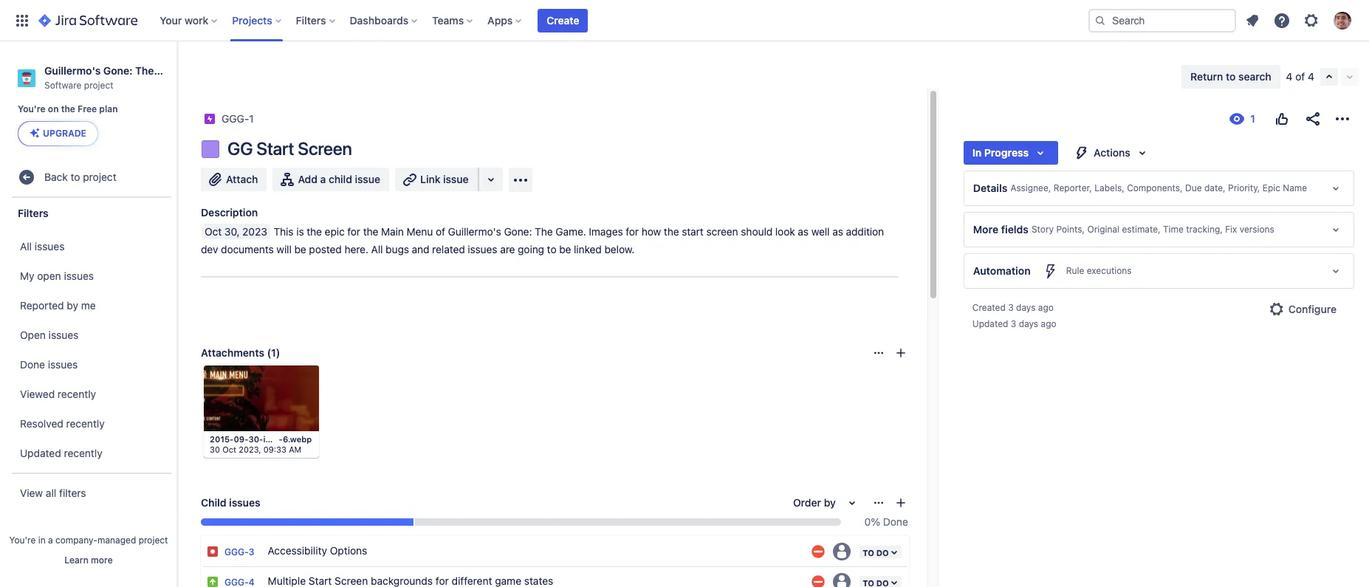 Task type: vqa. For each thing, say whether or not it's contained in the screenshot.
Viewed recently the recently
yes



Task type: describe. For each thing, give the bounding box(es) containing it.
going
[[518, 243, 544, 256]]

unassigned image
[[833, 543, 851, 561]]

tracking,
[[1187, 224, 1223, 235]]

teams button
[[428, 8, 479, 32]]

you're in a company-managed project
[[9, 535, 168, 546]]

by for order
[[824, 496, 836, 509]]

the right "on"
[[61, 104, 75, 115]]

viewed recently link
[[7, 380, 173, 410]]

your profile and settings image
[[1334, 11, 1352, 29]]

date,
[[1205, 183, 1226, 194]]

will
[[277, 243, 292, 256]]

copy link to issue image
[[251, 112, 263, 124]]

guillermo's gone: the game software project
[[44, 64, 185, 91]]

priority: medium-high image
[[811, 575, 826, 587]]

2 4 from the left
[[1308, 70, 1315, 83]]

viewed recently
[[20, 388, 96, 400]]

create child image
[[895, 497, 907, 509]]

progress
[[985, 146, 1029, 159]]

my open issues
[[20, 270, 94, 282]]

issue type: bug image
[[207, 546, 219, 558]]

learn more
[[65, 555, 113, 566]]

in progress
[[973, 146, 1029, 159]]

all inside this is the epic for the main menu of guillermo's gone: the game. images for how the start screen should look as well as addition dev documents will be posted here. all bugs and related issues are going to be linked below.
[[371, 243, 383, 256]]

updated inside the created 3 days ago updated 3 days ago
[[973, 318, 1009, 329]]

share image
[[1305, 110, 1322, 128]]

order by button
[[785, 491, 870, 515]]

2023
[[242, 225, 267, 238]]

versions
[[1240, 224, 1275, 235]]

issues for all issues
[[35, 240, 65, 253]]

guillermo's inside this is the epic for the main menu of guillermo's gone: the game. images for how the start screen should look as well as addition dev documents will be posted here. all bugs and related issues are going to be linked below.
[[448, 225, 501, 238]]

attachments menu image
[[873, 347, 885, 359]]

in progress button
[[964, 141, 1059, 165]]

open
[[37, 270, 61, 282]]

the inside this is the epic for the main menu of guillermo's gone: the game. images for how the start screen should look as well as addition dev documents will be posted here. all bugs and related issues are going to be linked below.
[[535, 225, 553, 238]]

is
[[296, 225, 304, 238]]

issues right "open"
[[64, 270, 94, 282]]

1 for from the left
[[347, 225, 361, 238]]

to for back
[[71, 171, 80, 183]]

configure link
[[1259, 298, 1346, 321]]

this
[[274, 225, 294, 238]]

screen
[[298, 138, 352, 159]]

actions button
[[1065, 141, 1160, 165]]

me
[[81, 299, 96, 312]]

updated inside updated recently link
[[20, 447, 61, 459]]

attach button
[[201, 168, 267, 191]]

of inside this is the epic for the main menu of guillermo's gone: the game. images for how the start screen should look as well as addition dev documents will be posted here. all bugs and related issues are going to be linked below.
[[436, 225, 445, 238]]

add attachment image
[[895, 347, 907, 359]]

banner containing your work
[[0, 0, 1370, 41]]

link web pages and more image
[[482, 171, 500, 188]]

you're on the free plan
[[18, 104, 118, 115]]

reported
[[20, 299, 64, 312]]

resolved recently link
[[7, 410, 173, 439]]

filters
[[59, 487, 86, 499]]

points,
[[1057, 224, 1085, 235]]

gone: inside this is the epic for the main menu of guillermo's gone: the game. images for how the start screen should look as well as addition dev documents will be posted here. all bugs and related issues are going to be linked below.
[[504, 225, 532, 238]]

ggg- for 1
[[222, 112, 249, 125]]

recently for viewed recently
[[58, 388, 96, 400]]

resolved
[[20, 417, 63, 430]]

1 vertical spatial project
[[83, 171, 116, 183]]

issues for open issues
[[49, 329, 79, 341]]

more fields element
[[964, 212, 1355, 247]]

1 4 from the left
[[1287, 70, 1293, 83]]

3 for created 3 days ago updated 3 days ago
[[1009, 302, 1014, 313]]

attachments (1)
[[201, 346, 280, 359]]

learn
[[65, 555, 89, 566]]

updated recently
[[20, 447, 102, 459]]

0 vertical spatial days
[[1017, 302, 1036, 313]]

2 as from the left
[[833, 225, 844, 238]]

1 as from the left
[[798, 225, 809, 238]]

screen
[[707, 225, 739, 238]]

vote options: no one has voted for this issue yet. image
[[1274, 110, 1291, 128]]

options
[[330, 545, 367, 557]]

add app image
[[512, 171, 529, 189]]

done inside group
[[20, 358, 45, 371]]

gg start screen
[[228, 138, 352, 159]]

dashboards
[[350, 14, 409, 26]]

apps
[[488, 14, 513, 26]]

dashboards button
[[345, 8, 423, 32]]

oct
[[205, 225, 222, 238]]

1
[[249, 112, 254, 125]]

add a child issue
[[298, 173, 380, 185]]

time
[[1164, 224, 1184, 235]]

dev
[[201, 243, 218, 256]]

project for gone:
[[84, 80, 113, 91]]

primary element
[[9, 0, 1089, 41]]

assignee,
[[1011, 183, 1052, 194]]

0 % done
[[865, 516, 909, 528]]

notifications image
[[1244, 11, 1262, 29]]

linked
[[574, 243, 602, 256]]

reporter,
[[1054, 183, 1093, 194]]

to inside this is the epic for the main menu of guillermo's gone: the game. images for how the start screen should look as well as addition dev documents will be posted here. all bugs and related issues are going to be linked below.
[[547, 243, 557, 256]]

you're for you're on the free plan
[[18, 104, 46, 115]]

gone: inside guillermo's gone: the game software project
[[103, 64, 133, 77]]

upgrade
[[43, 128, 86, 139]]

this is the epic for the main menu of guillermo's gone: the game. images for how the start screen should look as well as addition dev documents will be posted here. all bugs and related issues are going to be linked below.
[[201, 225, 887, 256]]

return to search
[[1191, 70, 1272, 83]]

epic image
[[204, 113, 216, 125]]

3 for ggg-3
[[249, 547, 254, 558]]

reported by me link
[[7, 291, 173, 321]]

child issues
[[201, 496, 260, 509]]

on
[[48, 104, 59, 115]]

a inside "add a child issue" button
[[320, 173, 326, 185]]

oct 30, 2023
[[205, 225, 267, 238]]

create button
[[538, 8, 588, 32]]

projects button
[[228, 8, 287, 32]]

priority: medium-high image
[[811, 544, 826, 559]]

order
[[793, 496, 822, 509]]

start
[[257, 138, 294, 159]]

child
[[201, 496, 226, 509]]

well
[[812, 225, 830, 238]]

unassigned image
[[833, 573, 851, 587]]

accessibility options
[[268, 545, 367, 557]]

menu
[[407, 225, 433, 238]]

learn more button
[[65, 555, 113, 567]]

the left 'main'
[[363, 225, 379, 238]]

filters button
[[292, 8, 341, 32]]

my open issues link
[[7, 262, 173, 291]]

your work button
[[155, 8, 223, 32]]

return to search button
[[1182, 65, 1281, 89]]

back to project
[[44, 171, 116, 183]]

order by
[[793, 496, 836, 509]]

your work
[[160, 14, 209, 26]]

updated recently link
[[7, 439, 173, 469]]

create
[[547, 14, 580, 26]]

open
[[20, 329, 46, 341]]

(1)
[[267, 346, 280, 359]]

automation
[[974, 264, 1031, 277]]

0 vertical spatial ago
[[1039, 302, 1054, 313]]

you're for you're in a company-managed project
[[9, 535, 36, 546]]

ggg- for 3
[[225, 547, 249, 558]]



Task type: locate. For each thing, give the bounding box(es) containing it.
the right is
[[307, 225, 322, 238]]

gone: up plan
[[103, 64, 133, 77]]

0 vertical spatial the
[[135, 64, 154, 77]]

days right created
[[1017, 302, 1036, 313]]

0 vertical spatial gone:
[[103, 64, 133, 77]]

to right return
[[1226, 70, 1236, 83]]

recently
[[58, 388, 96, 400], [66, 417, 105, 430], [64, 447, 102, 459]]

filters inside dropdown button
[[296, 14, 326, 26]]

child
[[329, 173, 352, 185]]

search image
[[1095, 14, 1107, 26]]

ggg-
[[222, 112, 249, 125], [225, 547, 249, 558]]

0 vertical spatial to
[[1226, 70, 1236, 83]]

1 vertical spatial a
[[48, 535, 53, 546]]

more fields story points, original estimate, time tracking, fix versions
[[974, 223, 1275, 236]]

a right add
[[320, 173, 326, 185]]

filters up all issues
[[18, 207, 49, 219]]

0 horizontal spatial for
[[347, 225, 361, 238]]

to for return
[[1226, 70, 1236, 83]]

return
[[1191, 70, 1224, 83]]

%
[[871, 516, 881, 528]]

recently down done issues link
[[58, 388, 96, 400]]

the up going
[[535, 225, 553, 238]]

a right in
[[48, 535, 53, 546]]

0 horizontal spatial all
[[20, 240, 32, 253]]

2 for from the left
[[626, 225, 639, 238]]

project right managed
[[139, 535, 168, 546]]

company-
[[55, 535, 98, 546]]

1 be from the left
[[294, 243, 306, 256]]

free
[[78, 104, 97, 115]]

done down create child image
[[883, 516, 909, 528]]

to right going
[[547, 243, 557, 256]]

of
[[1296, 70, 1306, 83], [436, 225, 445, 238]]

edit color, purple selected image
[[202, 140, 219, 158]]

issue right child on the left top of page
[[355, 173, 380, 185]]

plan
[[99, 104, 118, 115]]

here.
[[345, 243, 369, 256]]

1 horizontal spatial the
[[535, 225, 553, 238]]

1 vertical spatial of
[[436, 225, 445, 238]]

settings image
[[1303, 11, 1321, 29]]

0 horizontal spatial guillermo's
[[44, 64, 101, 77]]

all
[[20, 240, 32, 253], [371, 243, 383, 256]]

sidebar navigation image
[[161, 59, 194, 89]]

1 vertical spatial to
[[71, 171, 80, 183]]

recently for updated recently
[[64, 447, 102, 459]]

issue inside button
[[355, 173, 380, 185]]

0 vertical spatial recently
[[58, 388, 96, 400]]

epic
[[1263, 183, 1281, 194]]

0 vertical spatial 3
[[1009, 302, 1014, 313]]

by left me
[[67, 299, 78, 312]]

0 horizontal spatial be
[[294, 243, 306, 256]]

0 horizontal spatial updated
[[20, 447, 61, 459]]

recently down viewed recently link
[[66, 417, 105, 430]]

add a child issue button
[[273, 168, 389, 191]]

1 horizontal spatial all
[[371, 243, 383, 256]]

1 horizontal spatial guillermo's
[[448, 225, 501, 238]]

days
[[1017, 302, 1036, 313], [1019, 318, 1039, 329]]

all up my
[[20, 240, 32, 253]]

attachments
[[201, 346, 264, 359]]

how
[[642, 225, 661, 238]]

project up plan
[[84, 80, 113, 91]]

link
[[420, 173, 441, 185]]

0 horizontal spatial the
[[135, 64, 154, 77]]

0 horizontal spatial of
[[436, 225, 445, 238]]

2 vertical spatial recently
[[64, 447, 102, 459]]

name
[[1283, 183, 1308, 194]]

to
[[1226, 70, 1236, 83], [71, 171, 80, 183], [547, 243, 557, 256]]

group containing all issues
[[7, 228, 173, 473]]

accessibility
[[268, 545, 327, 557]]

issues right child
[[229, 496, 260, 509]]

0 vertical spatial guillermo's
[[44, 64, 101, 77]]

details
[[974, 182, 1008, 194]]

be right will
[[294, 243, 306, 256]]

4 right the 'search'
[[1287, 70, 1293, 83]]

the left game
[[135, 64, 154, 77]]

documents
[[221, 243, 274, 256]]

help image
[[1274, 11, 1291, 29]]

0 horizontal spatial to
[[71, 171, 80, 183]]

1 horizontal spatial a
[[320, 173, 326, 185]]

0 horizontal spatial issue
[[355, 173, 380, 185]]

fix
[[1226, 224, 1238, 235]]

executions
[[1087, 265, 1132, 276]]

1 vertical spatial gone:
[[504, 225, 532, 238]]

1 horizontal spatial by
[[824, 496, 836, 509]]

1 issue from the left
[[355, 173, 380, 185]]

0 horizontal spatial filters
[[18, 207, 49, 219]]

Search field
[[1089, 8, 1237, 32]]

managed
[[98, 535, 136, 546]]

1 vertical spatial filters
[[18, 207, 49, 219]]

0 vertical spatial you're
[[18, 104, 46, 115]]

view all filters link
[[7, 479, 173, 509]]

filters
[[296, 14, 326, 26], [18, 207, 49, 219]]

ggg-3
[[225, 547, 254, 558]]

gg
[[228, 138, 253, 159]]

ggg- inside "ggg-1" link
[[222, 112, 249, 125]]

you're left "on"
[[18, 104, 46, 115]]

of up share image
[[1296, 70, 1306, 83]]

1 vertical spatial by
[[824, 496, 836, 509]]

banner
[[0, 0, 1370, 41]]

ggg-1
[[222, 112, 254, 125]]

4 up share image
[[1308, 70, 1315, 83]]

1 vertical spatial the
[[535, 225, 553, 238]]

project
[[84, 80, 113, 91], [83, 171, 116, 183], [139, 535, 168, 546]]

1 vertical spatial recently
[[66, 417, 105, 430]]

and
[[412, 243, 430, 256]]

main
[[381, 225, 404, 238]]

you're left in
[[9, 535, 36, 546]]

3 down automation
[[1011, 318, 1017, 329]]

1 vertical spatial ggg-
[[225, 547, 249, 558]]

details assignee, reporter, labels, components, due date, priority, epic name
[[974, 182, 1308, 194]]

1 horizontal spatial done
[[883, 516, 909, 528]]

by right order
[[824, 496, 836, 509]]

open issues
[[20, 329, 79, 341]]

issues up "open"
[[35, 240, 65, 253]]

to right back
[[71, 171, 80, 183]]

ggg-1 link
[[222, 110, 254, 128]]

delete image
[[295, 372, 313, 390]]

in
[[38, 535, 46, 546]]

more
[[91, 555, 113, 566]]

1 horizontal spatial to
[[547, 243, 557, 256]]

rule
[[1067, 265, 1085, 276]]

project right back
[[83, 171, 116, 183]]

0 vertical spatial done
[[20, 358, 45, 371]]

all issues link
[[7, 232, 173, 262]]

for up here.
[[347, 225, 361, 238]]

guillermo's inside guillermo's gone: the game software project
[[44, 64, 101, 77]]

created 3 days ago updated 3 days ago
[[973, 302, 1057, 329]]

be down the game. in the left of the page
[[559, 243, 571, 256]]

1 horizontal spatial as
[[833, 225, 844, 238]]

should
[[741, 225, 773, 238]]

filters right projects dropdown button
[[296, 14, 326, 26]]

to inside 'return to search' button
[[1226, 70, 1236, 83]]

guillermo's up related
[[448, 225, 501, 238]]

2 vertical spatial to
[[547, 243, 557, 256]]

1 vertical spatial guillermo's
[[448, 225, 501, 238]]

rule executions
[[1067, 265, 1132, 276]]

updated down created
[[973, 318, 1009, 329]]

issues left are
[[468, 243, 498, 256]]

project inside guillermo's gone: the game software project
[[84, 80, 113, 91]]

0 vertical spatial a
[[320, 173, 326, 185]]

original
[[1088, 224, 1120, 235]]

done down open
[[20, 358, 45, 371]]

1 horizontal spatial gone:
[[504, 225, 532, 238]]

look
[[776, 225, 795, 238]]

the right how at left
[[664, 225, 679, 238]]

1 vertical spatial you're
[[9, 535, 36, 546]]

to inside the back to project link
[[71, 171, 80, 183]]

recently down resolved recently link
[[64, 447, 102, 459]]

2 be from the left
[[559, 243, 571, 256]]

resolved recently
[[20, 417, 105, 430]]

updated
[[973, 318, 1009, 329], [20, 447, 61, 459]]

due
[[1186, 183, 1202, 194]]

by for reported
[[67, 299, 78, 312]]

0 vertical spatial filters
[[296, 14, 326, 26]]

0 vertical spatial ggg-
[[222, 112, 249, 125]]

attach
[[226, 173, 258, 185]]

for left how at left
[[626, 225, 639, 238]]

0 horizontal spatial by
[[67, 299, 78, 312]]

issue type: improvement image
[[207, 576, 219, 587]]

done
[[20, 358, 45, 371], [883, 516, 909, 528]]

you're
[[18, 104, 46, 115], [9, 535, 36, 546]]

1 horizontal spatial be
[[559, 243, 571, 256]]

addition
[[846, 225, 884, 238]]

details element
[[964, 171, 1355, 206]]

of up related
[[436, 225, 445, 238]]

description
[[201, 206, 258, 219]]

0 horizontal spatial gone:
[[103, 64, 133, 77]]

0 horizontal spatial 4
[[1287, 70, 1293, 83]]

as left well
[[798, 225, 809, 238]]

the inside guillermo's gone: the game software project
[[135, 64, 154, 77]]

view all filters
[[20, 487, 86, 499]]

labels,
[[1095, 183, 1125, 194]]

3 right issue type: bug image
[[249, 547, 254, 558]]

0
[[865, 516, 871, 528]]

issues up viewed recently
[[48, 358, 78, 371]]

0 horizontal spatial a
[[48, 535, 53, 546]]

1 vertical spatial done
[[883, 516, 909, 528]]

1 vertical spatial days
[[1019, 318, 1039, 329]]

upgrade button
[[18, 122, 97, 146]]

back
[[44, 171, 68, 183]]

game.
[[556, 225, 586, 238]]

automation element
[[964, 253, 1355, 289]]

2 vertical spatial 3
[[249, 547, 254, 558]]

group
[[7, 228, 173, 473]]

as
[[798, 225, 809, 238], [833, 225, 844, 238]]

0 vertical spatial project
[[84, 80, 113, 91]]

issues for done issues
[[48, 358, 78, 371]]

the
[[61, 104, 75, 115], [307, 225, 322, 238], [363, 225, 379, 238], [664, 225, 679, 238]]

project for in
[[139, 535, 168, 546]]

2 vertical spatial project
[[139, 535, 168, 546]]

0 vertical spatial updated
[[973, 318, 1009, 329]]

1 horizontal spatial updated
[[973, 318, 1009, 329]]

days down automation
[[1019, 318, 1039, 329]]

actions image
[[1334, 110, 1352, 128]]

jira software image
[[38, 11, 138, 29], [38, 11, 138, 29]]

1 horizontal spatial of
[[1296, 70, 1306, 83]]

0 horizontal spatial done
[[20, 358, 45, 371]]

3 right created
[[1009, 302, 1014, 313]]

1 vertical spatial 3
[[1011, 318, 1017, 329]]

done issues link
[[7, 350, 173, 380]]

2 issue from the left
[[443, 173, 469, 185]]

download image
[[270, 372, 287, 390]]

all left bugs
[[371, 243, 383, 256]]

more
[[974, 223, 999, 236]]

updated down resolved
[[20, 447, 61, 459]]

1 vertical spatial ago
[[1041, 318, 1057, 329]]

recently for resolved recently
[[66, 417, 105, 430]]

1 vertical spatial updated
[[20, 447, 61, 459]]

guillermo's
[[44, 64, 101, 77], [448, 225, 501, 238]]

guillermo's up software
[[44, 64, 101, 77]]

appswitcher icon image
[[13, 11, 31, 29]]

ggg- right issue type: bug image
[[225, 547, 249, 558]]

issue right link at the left of page
[[443, 173, 469, 185]]

0 horizontal spatial as
[[798, 225, 809, 238]]

issues inside this is the epic for the main menu of guillermo's gone: the game. images for how the start screen should look as well as addition dev documents will be posted here. all bugs and related issues are going to be linked below.
[[468, 243, 498, 256]]

a
[[320, 173, 326, 185], [48, 535, 53, 546]]

fields
[[1002, 223, 1029, 236]]

1 horizontal spatial for
[[626, 225, 639, 238]]

issue inside 'button'
[[443, 173, 469, 185]]

1 horizontal spatial 4
[[1308, 70, 1315, 83]]

1 horizontal spatial filters
[[296, 14, 326, 26]]

0 vertical spatial of
[[1296, 70, 1306, 83]]

ggg-3 link
[[225, 547, 254, 558]]

ggg- left copy link to issue "image"
[[222, 112, 249, 125]]

2 horizontal spatial to
[[1226, 70, 1236, 83]]

0 vertical spatial by
[[67, 299, 78, 312]]

bugs
[[386, 243, 409, 256]]

gone: up are
[[504, 225, 532, 238]]

issues down reported by me
[[49, 329, 79, 341]]

by inside dropdown button
[[824, 496, 836, 509]]

as right well
[[833, 225, 844, 238]]

issue actions image
[[873, 497, 885, 509]]

actions
[[1094, 146, 1131, 159]]

issues for child issues
[[229, 496, 260, 509]]

1 horizontal spatial issue
[[443, 173, 469, 185]]



